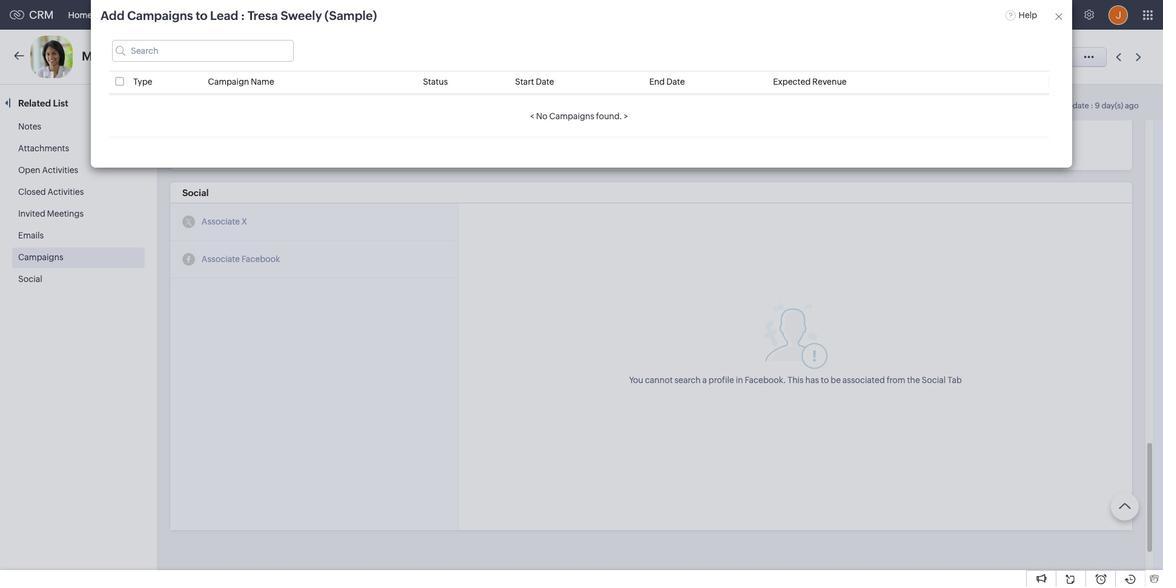 Task type: locate. For each thing, give the bounding box(es) containing it.
associate down associate x
[[202, 255, 240, 264]]

date for end date
[[666, 77, 685, 87]]

-
[[237, 52, 240, 62]]

0 horizontal spatial (sample)
[[182, 49, 235, 63]]

status
[[423, 77, 448, 87]]

closed activities
[[18, 187, 84, 197]]

0 vertical spatial social
[[182, 188, 209, 198]]

1 horizontal spatial social
[[182, 188, 209, 198]]

invited
[[18, 209, 45, 219]]

associate for x
[[202, 217, 240, 227]]

tresa right the accounts
[[248, 8, 278, 22]]

social link
[[18, 274, 42, 284]]

contacts link
[[145, 0, 200, 29]]

search
[[674, 375, 701, 385]]

0 horizontal spatial no
[[182, 133, 194, 143]]

no right <
[[536, 111, 547, 121]]

social down campaigns link
[[18, 274, 42, 284]]

add right home
[[101, 8, 125, 22]]

1 horizontal spatial date
[[666, 77, 685, 87]]

calendar image
[[1035, 10, 1045, 20]]

records
[[195, 133, 225, 143]]

1 vertical spatial social
[[18, 274, 42, 284]]

1 vertical spatial to
[[821, 375, 829, 385]]

the
[[907, 375, 920, 385]]

tresa
[[248, 8, 278, 22], [105, 49, 136, 63]]

0 vertical spatial add
[[101, 8, 125, 22]]

activities for open activities
[[42, 165, 78, 175]]

status link
[[423, 77, 448, 87]]

morlong
[[242, 52, 278, 62]]

: right lead on the top of page
[[241, 8, 245, 22]]

sweely up type
[[138, 49, 180, 63]]

2 date from the left
[[666, 77, 685, 87]]

1 vertical spatial associate
[[202, 255, 240, 264]]

end
[[649, 77, 665, 87]]

no
[[536, 111, 547, 121], [182, 133, 194, 143]]

closed
[[18, 187, 46, 197]]

to left be
[[821, 375, 829, 385]]

open
[[18, 165, 40, 175]]

meetings down the closed activities
[[47, 209, 84, 219]]

0 horizontal spatial :
[[241, 8, 245, 22]]

date right start
[[536, 77, 554, 87]]

0 horizontal spatial sweely
[[138, 49, 180, 63]]

notes link
[[18, 122, 41, 131]]

to
[[196, 8, 207, 22], [821, 375, 829, 385]]

facebook right in
[[745, 375, 783, 385]]

meetings
[[348, 10, 385, 20], [47, 209, 84, 219]]

crm
[[29, 8, 54, 21]]

revenue
[[812, 77, 847, 87]]

social right the on the bottom right of page
[[922, 375, 946, 385]]

0 vertical spatial tresa
[[248, 8, 278, 22]]

2 horizontal spatial social
[[922, 375, 946, 385]]

.
[[783, 375, 786, 385]]

leads
[[112, 10, 135, 20]]

associate left x
[[202, 217, 240, 227]]

tresa right ms.
[[105, 49, 136, 63]]

1 horizontal spatial add
[[268, 133, 284, 142]]

1 vertical spatial sweely
[[138, 49, 180, 63]]

9
[[1095, 101, 1100, 110]]

meetings right tasks link
[[348, 10, 385, 20]]

emails link
[[18, 231, 44, 240]]

add
[[101, 8, 125, 22], [268, 133, 284, 142]]

no left records
[[182, 133, 194, 143]]

1 vertical spatial add
[[268, 133, 284, 142]]

>
[[624, 111, 628, 121]]

1 horizontal spatial no
[[536, 111, 547, 121]]

next record image
[[1136, 53, 1144, 61]]

invited meetings link
[[18, 209, 84, 219]]

1 vertical spatial :
[[1091, 101, 1093, 110]]

facebook down x
[[242, 255, 280, 264]]

tab
[[947, 375, 962, 385]]

associate
[[202, 217, 240, 227], [202, 255, 240, 264]]

1 date from the left
[[536, 77, 554, 87]]

start date
[[515, 77, 554, 87]]

deals
[[267, 10, 288, 20]]

activities up closed activities link
[[42, 165, 78, 175]]

found
[[227, 133, 251, 143]]

add right the found
[[268, 133, 284, 142]]

contacts
[[154, 10, 190, 20]]

0 vertical spatial associate
[[202, 217, 240, 227]]

0 horizontal spatial to
[[196, 8, 207, 22]]

0 horizontal spatial date
[[536, 77, 554, 87]]

1 vertical spatial facebook
[[745, 375, 783, 385]]

expected revenue
[[773, 77, 847, 87]]

0 horizontal spatial social
[[18, 274, 42, 284]]

activities up invited meetings
[[48, 187, 84, 197]]

1 horizontal spatial :
[[1091, 101, 1093, 110]]

0 vertical spatial :
[[241, 8, 245, 22]]

facebook
[[242, 255, 280, 264], [745, 375, 783, 385]]

closed activities link
[[18, 187, 84, 197]]

sweely up associates
[[281, 8, 322, 22]]

: left the 9 at the right top of page
[[1091, 101, 1093, 110]]

date right end
[[666, 77, 685, 87]]

activities
[[42, 165, 78, 175], [48, 187, 84, 197]]

1 horizontal spatial (sample)
[[325, 8, 377, 22]]

1 horizontal spatial to
[[821, 375, 829, 385]]

0 vertical spatial sweely
[[281, 8, 322, 22]]

0 vertical spatial (sample)
[[325, 8, 377, 22]]

type link
[[133, 77, 152, 87]]

0 horizontal spatial facebook
[[242, 255, 280, 264]]

:
[[241, 8, 245, 22], [1091, 101, 1093, 110]]

2 associate from the top
[[202, 255, 240, 264]]

invited meetings
[[18, 209, 84, 219]]

sweely
[[281, 8, 322, 22], [138, 49, 180, 63]]

1 vertical spatial meetings
[[47, 209, 84, 219]]

campaign name link
[[208, 77, 274, 87]]

x
[[242, 217, 247, 227]]

social
[[182, 188, 209, 198], [18, 274, 42, 284], [922, 375, 946, 385]]

you
[[629, 375, 643, 385]]

1 horizontal spatial sweely
[[281, 8, 322, 22]]

0 vertical spatial activities
[[42, 165, 78, 175]]

0 horizontal spatial tresa
[[105, 49, 136, 63]]

help
[[1019, 10, 1037, 20]]

notes
[[18, 122, 41, 131]]

0 horizontal spatial meetings
[[47, 209, 84, 219]]

to left lead on the top of page
[[196, 8, 207, 22]]

0 horizontal spatial add
[[101, 8, 125, 22]]

1 vertical spatial activities
[[48, 187, 84, 197]]

has
[[805, 375, 819, 385]]

social up associate x
[[182, 188, 209, 198]]

0 vertical spatial meetings
[[348, 10, 385, 20]]

campaigns
[[127, 8, 193, 22], [549, 111, 594, 121], [286, 133, 331, 142], [18, 253, 63, 262]]

emails
[[18, 231, 44, 240]]

1 associate from the top
[[202, 217, 240, 227]]

0 vertical spatial to
[[196, 8, 207, 22]]



Task type: describe. For each thing, give the bounding box(es) containing it.
home
[[68, 10, 92, 20]]

cannot
[[645, 375, 673, 385]]

day(s)
[[1101, 101, 1123, 110]]

ms. tresa sweely (sample) - morlong associates
[[82, 49, 325, 63]]

associate for facebook
[[202, 255, 240, 264]]

campaigns link
[[18, 253, 63, 262]]

start date link
[[515, 77, 554, 87]]

lead
[[210, 8, 238, 22]]

accounts
[[209, 10, 247, 20]]

0 vertical spatial facebook
[[242, 255, 280, 264]]

associates
[[280, 52, 325, 62]]

campaign name
[[208, 77, 274, 87]]

deals link
[[257, 0, 298, 29]]

last update : 9 day(s) ago
[[1046, 101, 1139, 110]]

end date link
[[649, 77, 685, 87]]

found.
[[596, 111, 622, 121]]

start
[[515, 77, 534, 87]]

add for add campaigns
[[268, 133, 284, 142]]

last
[[1046, 101, 1061, 110]]

Search text field
[[112, 40, 294, 62]]

in
[[736, 375, 743, 385]]

from
[[887, 375, 905, 385]]

0 vertical spatial no
[[536, 111, 547, 121]]

<
[[530, 111, 534, 121]]

1 horizontal spatial tresa
[[248, 8, 278, 22]]

2 vertical spatial social
[[922, 375, 946, 385]]

end date
[[649, 77, 685, 87]]

associated
[[842, 375, 885, 385]]

related list
[[18, 98, 70, 108]]

< no campaigns found. >
[[530, 111, 628, 121]]

home link
[[59, 0, 102, 29]]

this
[[788, 375, 804, 385]]

type
[[133, 77, 152, 87]]

date for start date
[[536, 77, 554, 87]]

open activities
[[18, 165, 78, 175]]

you cannot search a profile in facebook . this has to be associated from the social tab
[[629, 375, 962, 385]]

profile
[[709, 375, 734, 385]]

add campaigns link
[[258, 130, 341, 146]]

add for add campaigns to lead  :  tresa sweely (sample)
[[101, 8, 125, 22]]

meetings link
[[339, 0, 395, 29]]

attachments link
[[18, 144, 69, 153]]

ms.
[[82, 49, 103, 63]]

activities for closed activities
[[48, 187, 84, 197]]

expected revenue link
[[773, 77, 847, 87]]

add campaigns to lead  :  tresa sweely (sample)
[[101, 8, 377, 22]]

1 vertical spatial no
[[182, 133, 194, 143]]

associate facebook
[[202, 255, 280, 264]]

be
[[831, 375, 841, 385]]

name
[[251, 77, 274, 87]]

leads link
[[102, 0, 145, 29]]

previous record image
[[1116, 53, 1121, 61]]

tasks
[[308, 10, 329, 20]]

campaign
[[208, 77, 249, 87]]

1 vertical spatial (sample)
[[182, 49, 235, 63]]

1 horizontal spatial facebook
[[745, 375, 783, 385]]

open activities link
[[18, 165, 78, 175]]

accounts link
[[200, 0, 257, 29]]

update
[[1062, 101, 1089, 110]]

crm link
[[10, 8, 54, 21]]

list
[[53, 98, 68, 108]]

a
[[702, 375, 707, 385]]

associate x
[[202, 217, 247, 227]]

1 horizontal spatial meetings
[[348, 10, 385, 20]]

expected
[[773, 77, 811, 87]]

ago
[[1125, 101, 1139, 110]]

tasks link
[[298, 0, 339, 29]]

no records found
[[182, 133, 251, 143]]

related
[[18, 98, 51, 108]]

help link
[[1005, 10, 1037, 20]]

add campaigns
[[268, 133, 331, 142]]

attachments
[[18, 144, 69, 153]]

1 vertical spatial tresa
[[105, 49, 136, 63]]



Task type: vqa. For each thing, say whether or not it's contained in the screenshot.
Projects
no



